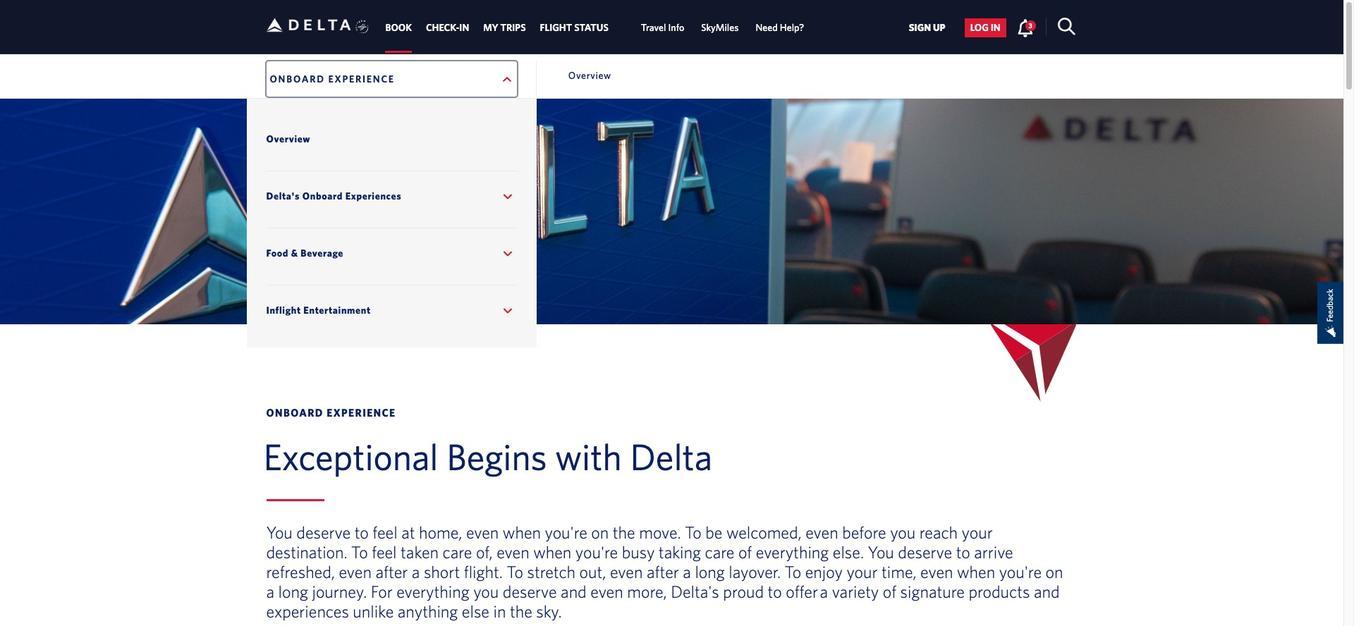 Task type: describe. For each thing, give the bounding box(es) containing it.
taken
[[401, 543, 439, 563]]

experience
[[327, 407, 396, 419]]

onboard
[[266, 407, 324, 419]]

overview link
[[266, 114, 518, 165]]

1 horizontal spatial overview
[[569, 70, 612, 81]]

food & beverage
[[266, 248, 344, 259]]

flight
[[540, 22, 572, 33]]

1 horizontal spatial long
[[695, 563, 725, 582]]

0 horizontal spatial a
[[266, 582, 275, 602]]

move.
[[639, 523, 681, 543]]

experience
[[329, 73, 395, 85]]

0 horizontal spatial long
[[278, 582, 308, 602]]

offer a
[[786, 582, 829, 602]]

flight.
[[464, 563, 503, 582]]

sign
[[909, 22, 932, 33]]

else.
[[833, 543, 865, 563]]

book
[[386, 22, 412, 33]]

onboard experience
[[266, 407, 396, 419]]

layover.
[[729, 563, 781, 582]]

enjoy
[[806, 563, 843, 582]]

1 horizontal spatial deserve
[[503, 582, 557, 602]]

info
[[669, 22, 685, 33]]

journey.
[[312, 582, 367, 602]]

experiences
[[266, 602, 349, 622]]

at
[[402, 523, 415, 543]]

exceptional begins with delta
[[264, 435, 713, 478]]

to left be
[[685, 523, 702, 543]]

more,
[[628, 582, 667, 602]]

begins
[[447, 435, 547, 478]]

travel info
[[641, 22, 685, 33]]

destination.
[[266, 543, 348, 563]]

taking
[[659, 543, 701, 563]]

experiences
[[346, 191, 402, 202]]

0 horizontal spatial deserve
[[297, 523, 351, 543]]

check-in link
[[426, 15, 469, 40]]

1 and from the left
[[561, 582, 587, 602]]

for
[[371, 582, 393, 602]]

arrive
[[975, 543, 1014, 563]]

busy
[[622, 543, 655, 563]]

stretch
[[527, 563, 576, 582]]

status
[[575, 22, 609, 33]]

check-in
[[426, 22, 469, 33]]

trips
[[501, 22, 526, 33]]

you deserve to feel at home, even when you're on the move. to be welcomed, even before you reach your destination. to feel taken care of, even when you're busy taking care of everything else. you deserve to arrive refreshed, even after a short flight. to stretch out, even after a long layover. to enjoy your time, even when you're on a long journey. for everything you deserve and even more, delta's proud to offer a variety of signature products and experiences unlike anything else in the sky.
[[266, 523, 1064, 622]]

welcomed,
[[727, 523, 802, 543]]

flight status
[[540, 22, 609, 33]]

in inside you deserve to feel at home, even when you're on the move. to be welcomed, even before you reach your destination. to feel taken care of, even when you're busy taking care of everything else. you deserve to arrive refreshed, even after a short flight. to stretch out, even after a long layover. to enjoy your time, even when you're on a long journey. for everything you deserve and even more, delta's proud to offer a variety of signature products and experiences unlike anything else in the sky.
[[494, 602, 506, 622]]

log
[[971, 22, 989, 33]]

1 horizontal spatial you
[[868, 543, 895, 563]]

my
[[484, 22, 499, 33]]

to right flight.
[[507, 563, 524, 582]]

travel
[[641, 22, 666, 33]]

delta's inside you deserve to feel at home, even when you're on the move. to be welcomed, even before you reach your destination. to feel taken care of, even when you're busy taking care of everything else. you deserve to arrive refreshed, even after a short flight. to stretch out, even after a long layover. to enjoy your time, even when you're on a long journey. for everything you deserve and even more, delta's proud to offer a variety of signature products and experiences unlike anything else in the sky.
[[671, 582, 720, 602]]

refreshed,
[[266, 563, 335, 582]]

delta
[[630, 435, 713, 478]]

onboard experience
[[270, 73, 395, 85]]

0 vertical spatial you
[[891, 523, 916, 543]]

to up journey.
[[352, 543, 368, 563]]

home,
[[419, 523, 463, 543]]

flight status link
[[540, 15, 609, 40]]

to left enjoy
[[785, 563, 802, 582]]

in inside log in button
[[991, 22, 1001, 33]]

reach
[[920, 523, 958, 543]]

0 horizontal spatial on
[[592, 523, 609, 543]]

1 horizontal spatial everything
[[756, 543, 829, 563]]

log in button
[[965, 18, 1007, 37]]

sky.
[[537, 602, 562, 622]]

inflight entertainment button
[[266, 285, 518, 337]]

inflight entertainment
[[266, 305, 371, 316]]

1 care from the left
[[443, 543, 472, 563]]

food
[[266, 248, 289, 259]]

onboard experience button
[[266, 61, 517, 97]]

delta's onboard experiences button
[[266, 171, 518, 222]]

products
[[969, 582, 1031, 602]]

log in
[[971, 22, 1001, 33]]

even up unlike
[[339, 563, 372, 582]]

when down reach
[[958, 563, 996, 582]]

0 horizontal spatial your
[[847, 563, 878, 582]]

book link
[[386, 15, 412, 40]]

1 after from the left
[[376, 563, 408, 582]]

onboard inside dropdown button
[[303, 191, 343, 202]]

my trips link
[[484, 15, 526, 40]]

even up enjoy
[[806, 523, 839, 543]]

even right time,
[[921, 563, 954, 582]]

else
[[462, 602, 490, 622]]



Task type: vqa. For each thing, say whether or not it's contained in the screenshot.
Food & Beverage
yes



Task type: locate. For each thing, give the bounding box(es) containing it.
when left out,
[[534, 543, 572, 563]]

3
[[1029, 21, 1033, 30]]

1 vertical spatial you
[[474, 582, 499, 602]]

1 horizontal spatial on
[[1046, 563, 1064, 582]]

deserve
[[297, 523, 351, 543], [899, 543, 953, 563], [503, 582, 557, 602]]

delta's inside delta's onboard experiences dropdown button
[[266, 191, 300, 202]]

sign up link
[[904, 18, 952, 37]]

onboard left experiences
[[303, 191, 343, 202]]

long
[[695, 563, 725, 582], [278, 582, 308, 602]]

your right reach
[[962, 523, 993, 543]]

on right products
[[1046, 563, 1064, 582]]

0 horizontal spatial care
[[443, 543, 472, 563]]

skymiles
[[702, 22, 739, 33]]

anything
[[398, 602, 458, 622]]

you up the refreshed,
[[266, 523, 293, 543]]

up
[[934, 22, 946, 33]]

travel info link
[[641, 15, 685, 40]]

0 vertical spatial in
[[991, 22, 1001, 33]]

of,
[[476, 543, 493, 563]]

care left of,
[[443, 543, 472, 563]]

need help? link
[[756, 15, 805, 40]]

tab list
[[379, 0, 813, 53]]

everything up offer a
[[756, 543, 829, 563]]

overview
[[569, 70, 612, 81], [266, 134, 311, 145]]

in
[[460, 22, 469, 33]]

when right of,
[[503, 523, 541, 543]]

3 link
[[1017, 18, 1036, 37]]

0 horizontal spatial delta's
[[266, 191, 300, 202]]

after down move.
[[647, 563, 679, 582]]

need
[[756, 22, 778, 33]]

need help?
[[756, 22, 805, 33]]

proud
[[724, 582, 764, 602]]

delta's onboard experiences
[[266, 191, 402, 202]]

in right 'log' on the top right of page
[[991, 22, 1001, 33]]

before
[[843, 523, 887, 543]]

skymiles link
[[702, 15, 739, 40]]

1 horizontal spatial delta's
[[671, 582, 720, 602]]

unlike
[[353, 602, 394, 622]]

a left short on the bottom left
[[412, 563, 420, 582]]

after
[[376, 563, 408, 582], [647, 563, 679, 582]]

skyteam image
[[356, 5, 369, 49]]

even left more,
[[591, 582, 624, 602]]

food & beverage button
[[266, 228, 518, 280]]

to right "proud"
[[768, 582, 782, 602]]

entertainment
[[304, 305, 371, 316]]

even right of,
[[497, 543, 530, 563]]

everything down 'taken'
[[397, 582, 470, 602]]

overview inside overview link
[[266, 134, 311, 145]]

exceptional
[[264, 435, 439, 478]]

1 vertical spatial on
[[1046, 563, 1064, 582]]

check-
[[426, 22, 460, 33]]

deserve up the refreshed,
[[297, 523, 351, 543]]

to
[[685, 523, 702, 543], [352, 543, 368, 563], [507, 563, 524, 582], [785, 563, 802, 582]]

delta's
[[266, 191, 300, 202], [671, 582, 720, 602]]

onboard
[[270, 73, 325, 85], [303, 191, 343, 202]]

0 horizontal spatial to
[[355, 523, 369, 543]]

1 vertical spatial delta's
[[671, 582, 720, 602]]

when
[[503, 523, 541, 543], [534, 543, 572, 563], [958, 563, 996, 582]]

care
[[443, 543, 472, 563], [705, 543, 735, 563]]

1 horizontal spatial and
[[1035, 582, 1060, 602]]

the left sky.
[[510, 602, 533, 622]]

tab list containing book
[[379, 0, 813, 53]]

1 horizontal spatial of
[[883, 582, 897, 602]]

you down of,
[[474, 582, 499, 602]]

long down be
[[695, 563, 725, 582]]

you're
[[545, 523, 588, 543], [576, 543, 618, 563], [1000, 563, 1042, 582]]

1 vertical spatial in
[[494, 602, 506, 622]]

0 vertical spatial of
[[739, 543, 752, 563]]

even
[[466, 523, 499, 543], [806, 523, 839, 543], [497, 543, 530, 563], [339, 563, 372, 582], [610, 563, 643, 582], [921, 563, 954, 582], [591, 582, 624, 602]]

0 horizontal spatial everything
[[397, 582, 470, 602]]

the left move.
[[613, 523, 636, 543]]

a
[[412, 563, 420, 582], [683, 563, 692, 582], [266, 582, 275, 602]]

in
[[991, 22, 1001, 33], [494, 602, 506, 622]]

you
[[266, 523, 293, 543], [868, 543, 895, 563]]

0 horizontal spatial you
[[266, 523, 293, 543]]

1 horizontal spatial to
[[768, 582, 782, 602]]

inflight
[[266, 305, 301, 316]]

0 vertical spatial overview
[[569, 70, 612, 81]]

to left at on the left bottom of the page
[[355, 523, 369, 543]]

0 vertical spatial everything
[[756, 543, 829, 563]]

in right the else
[[494, 602, 506, 622]]

a down the destination.
[[266, 582, 275, 602]]

0 horizontal spatial you
[[474, 582, 499, 602]]

0 horizontal spatial in
[[494, 602, 506, 622]]

a right more,
[[683, 563, 692, 582]]

0 vertical spatial on
[[592, 523, 609, 543]]

the
[[613, 523, 636, 543], [510, 602, 533, 622]]

sign up
[[909, 22, 946, 33]]

0 horizontal spatial the
[[510, 602, 533, 622]]

with
[[556, 435, 622, 478]]

your left time,
[[847, 563, 878, 582]]

0 vertical spatial onboard
[[270, 73, 325, 85]]

short
[[424, 563, 460, 582]]

signature
[[901, 582, 965, 602]]

&
[[291, 248, 298, 259]]

1 horizontal spatial in
[[991, 22, 1001, 33]]

variety
[[833, 582, 879, 602]]

delta air lines image
[[266, 3, 351, 47]]

2 horizontal spatial a
[[683, 563, 692, 582]]

1 vertical spatial the
[[510, 602, 533, 622]]

0 horizontal spatial overview
[[266, 134, 311, 145]]

1 horizontal spatial after
[[647, 563, 679, 582]]

1 vertical spatial your
[[847, 563, 878, 582]]

to left 'arrive'
[[957, 543, 971, 563]]

0 horizontal spatial after
[[376, 563, 408, 582]]

1 vertical spatial everything
[[397, 582, 470, 602]]

even right out,
[[610, 563, 643, 582]]

to
[[355, 523, 369, 543], [957, 543, 971, 563], [768, 582, 782, 602]]

beverage
[[301, 248, 344, 259]]

onboard inside dropdown button
[[270, 73, 325, 85]]

1 horizontal spatial your
[[962, 523, 993, 543]]

you left reach
[[891, 523, 916, 543]]

of
[[739, 543, 752, 563], [883, 582, 897, 602]]

you
[[891, 523, 916, 543], [474, 582, 499, 602]]

be
[[706, 523, 723, 543]]

1 horizontal spatial a
[[412, 563, 420, 582]]

2 after from the left
[[647, 563, 679, 582]]

1 vertical spatial onboard
[[303, 191, 343, 202]]

2 and from the left
[[1035, 582, 1060, 602]]

0 vertical spatial delta's
[[266, 191, 300, 202]]

1 horizontal spatial care
[[705, 543, 735, 563]]

on up out,
[[592, 523, 609, 543]]

my trips
[[484, 22, 526, 33]]

delta's up the food
[[266, 191, 300, 202]]

2 care from the left
[[705, 543, 735, 563]]

1 vertical spatial overview
[[266, 134, 311, 145]]

even up flight.
[[466, 523, 499, 543]]

deserve up signature
[[899, 543, 953, 563]]

time,
[[882, 563, 917, 582]]

you right else.
[[868, 543, 895, 563]]

care right 'taking'
[[705, 543, 735, 563]]

onboard down delta air lines image
[[270, 73, 325, 85]]

0 horizontal spatial and
[[561, 582, 587, 602]]

your
[[962, 523, 993, 543], [847, 563, 878, 582]]

everything
[[756, 543, 829, 563], [397, 582, 470, 602]]

and
[[561, 582, 587, 602], [1035, 582, 1060, 602]]

2 horizontal spatial to
[[957, 543, 971, 563]]

delta's down 'taking'
[[671, 582, 720, 602]]

0 vertical spatial the
[[613, 523, 636, 543]]

on
[[592, 523, 609, 543], [1046, 563, 1064, 582]]

1 vertical spatial of
[[883, 582, 897, 602]]

of right variety
[[883, 582, 897, 602]]

long down the destination.
[[278, 582, 308, 602]]

of right be
[[739, 543, 752, 563]]

2 horizontal spatial deserve
[[899, 543, 953, 563]]

deserve right the else
[[503, 582, 557, 602]]

out,
[[580, 563, 607, 582]]

0 horizontal spatial of
[[739, 543, 752, 563]]

help?
[[780, 22, 805, 33]]

after down at on the left bottom of the page
[[376, 563, 408, 582]]

1 horizontal spatial you
[[891, 523, 916, 543]]

1 horizontal spatial the
[[613, 523, 636, 543]]

0 vertical spatial your
[[962, 523, 993, 543]]



